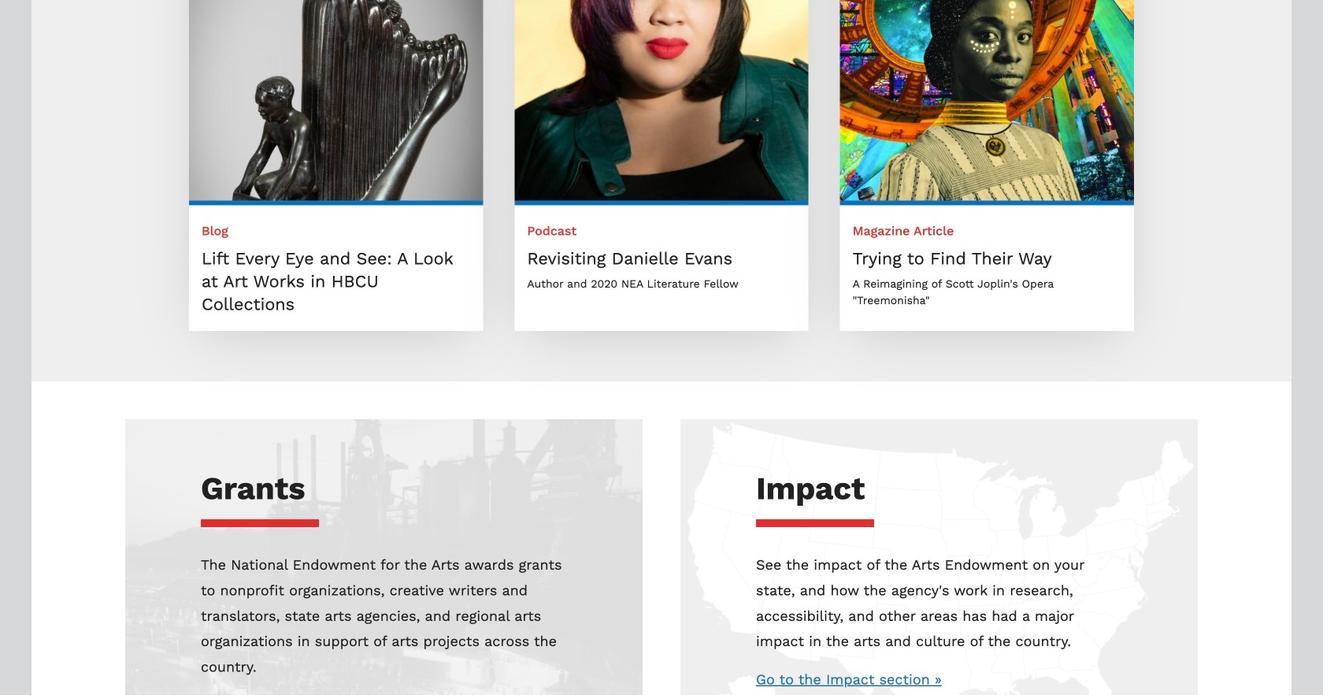 Task type: vqa. For each thing, say whether or not it's contained in the screenshot.
Women with colorful graphics behind her. image
yes



Task type: locate. For each thing, give the bounding box(es) containing it.
a metal sculpture of a harp made up of people standing along an arm image
[[189, 0, 483, 200]]

women with colorful graphics behind her. image
[[841, 0, 1135, 200]]



Task type: describe. For each thing, give the bounding box(es) containing it.
headshot of a woman. image
[[515, 0, 809, 200]]



